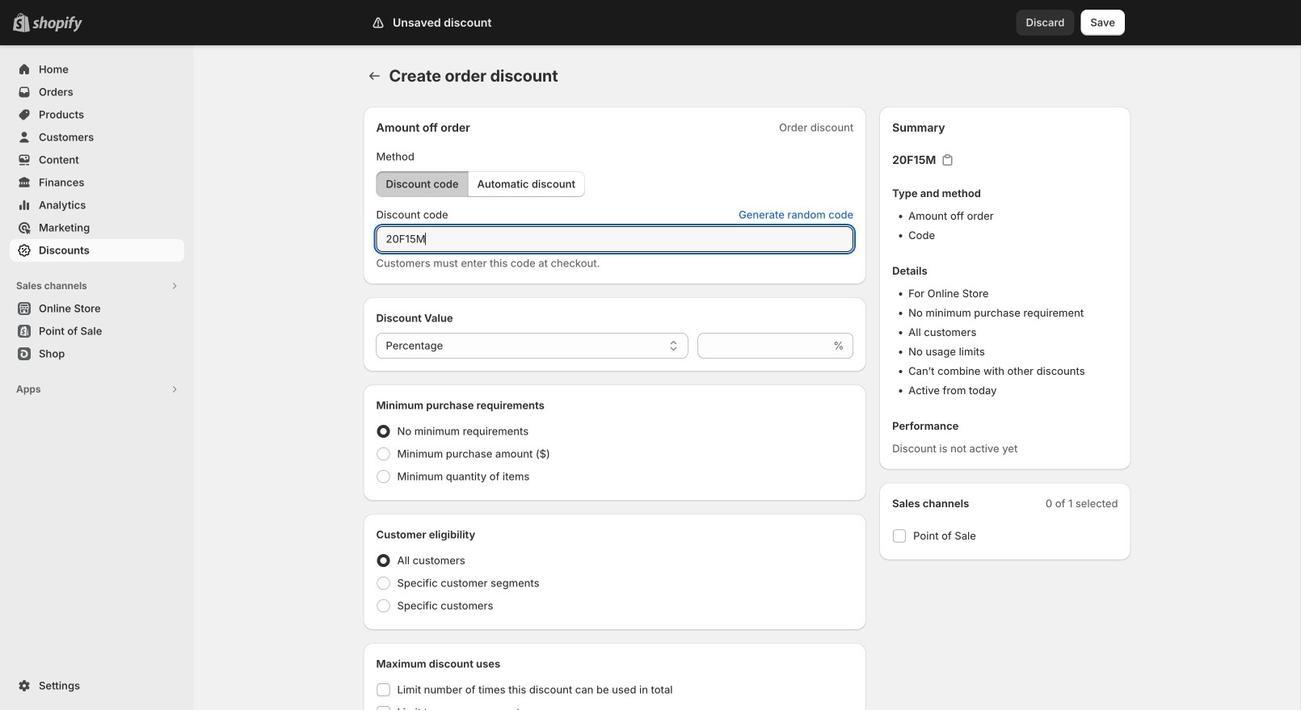Task type: vqa. For each thing, say whether or not it's contained in the screenshot.
shopify image
yes



Task type: locate. For each thing, give the bounding box(es) containing it.
None text field
[[376, 226, 853, 252], [698, 333, 830, 359], [376, 226, 853, 252], [698, 333, 830, 359]]



Task type: describe. For each thing, give the bounding box(es) containing it.
shopify image
[[32, 16, 82, 32]]



